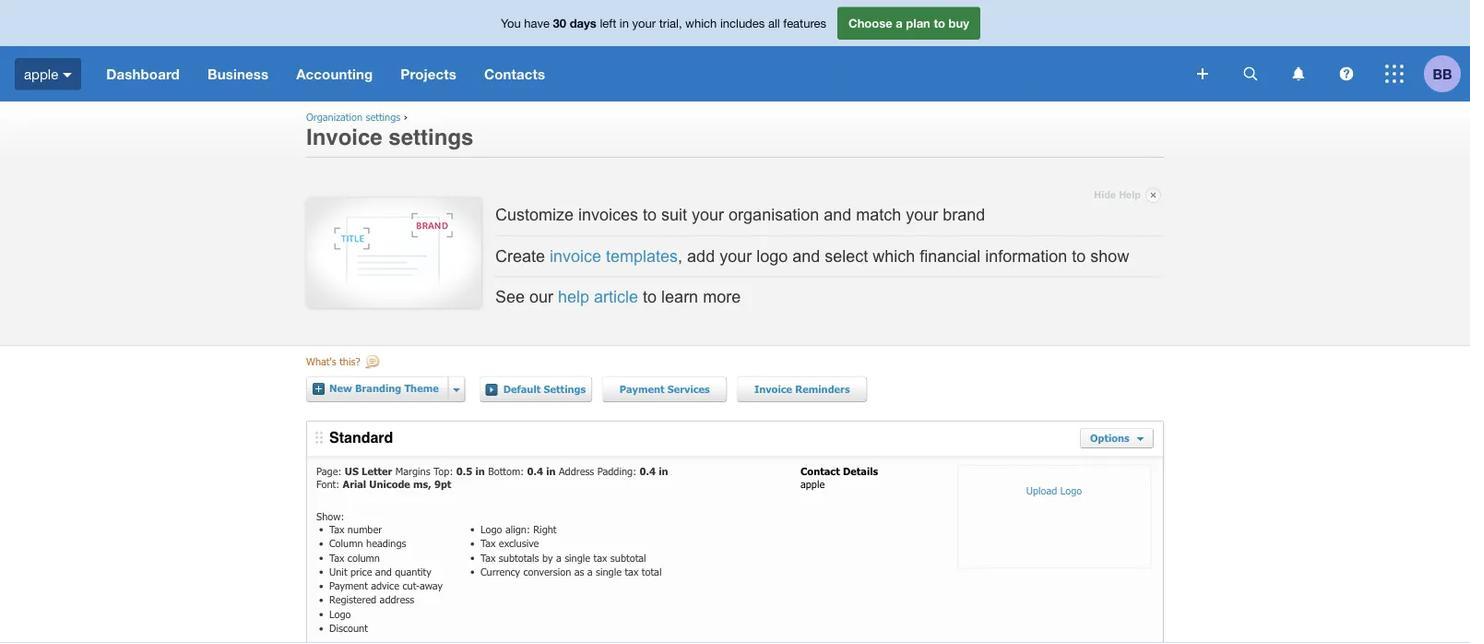 Task type: locate. For each thing, give the bounding box(es) containing it.
0 vertical spatial payment
[[620, 383, 665, 395]]

see our help article to learn more
[[495, 287, 741, 306]]

1 horizontal spatial and
[[793, 246, 820, 265]]

address
[[380, 593, 414, 606]]

theme
[[404, 382, 439, 394]]

match
[[856, 205, 902, 224]]

1 horizontal spatial 0.4
[[640, 465, 656, 477]]

accounting button
[[282, 46, 387, 101]]

in right left
[[620, 16, 629, 30]]

padding:
[[598, 465, 637, 477]]

logo
[[757, 246, 788, 265]]

information
[[986, 246, 1068, 265]]

conversion
[[524, 565, 571, 578]]

single
[[565, 551, 591, 563], [596, 565, 622, 578]]

1 vertical spatial payment
[[329, 579, 368, 592]]

1 horizontal spatial which
[[873, 246, 915, 265]]

font:
[[316, 478, 340, 490]]

and right logo
[[793, 246, 820, 265]]

0 horizontal spatial logo
[[329, 607, 351, 620]]

your
[[633, 16, 656, 30], [692, 205, 724, 224], [906, 205, 938, 224], [720, 246, 752, 265]]

page: us letter margins top: 0.5 in bottom: 0.4 in address padding: 0.4 in font: arial unicode ms,               9pt
[[316, 465, 668, 490]]

0 horizontal spatial 0.4
[[527, 465, 543, 477]]

invoice down organization settings link
[[306, 124, 383, 149]]

left
[[600, 16, 617, 30]]

new
[[329, 382, 352, 394]]

navigation inside banner
[[92, 46, 1185, 101]]

logo
[[1061, 484, 1082, 497], [481, 523, 502, 535], [329, 607, 351, 620]]

settings
[[366, 111, 401, 123], [389, 124, 474, 149]]

payment inside show: tax number column headings tax column unit price and quantity payment advice cut-away registered address logo discount
[[329, 579, 368, 592]]

contacts
[[484, 66, 545, 82]]

logo left align:
[[481, 523, 502, 535]]

payment services
[[620, 383, 710, 395]]

you have 30 days left in your trial, which includes all features
[[501, 16, 827, 30]]

tax
[[329, 523, 345, 535], [481, 537, 496, 549], [329, 551, 345, 563], [481, 551, 496, 563]]

your right add
[[720, 246, 752, 265]]

unit
[[329, 565, 347, 578]]

1 vertical spatial logo
[[481, 523, 502, 535]]

0 vertical spatial a
[[896, 16, 903, 30]]

1 horizontal spatial a
[[588, 565, 593, 578]]

0 horizontal spatial payment
[[329, 579, 368, 592]]

your right suit
[[692, 205, 724, 224]]

2 vertical spatial and
[[375, 565, 392, 578]]

tax down the subtotal
[[625, 565, 639, 578]]

page:
[[316, 465, 342, 477]]

1 vertical spatial apple
[[801, 478, 825, 490]]

1 horizontal spatial logo
[[481, 523, 502, 535]]

navigation
[[92, 46, 1185, 101]]

1 vertical spatial invoice
[[755, 383, 793, 395]]

0 vertical spatial and
[[824, 205, 852, 224]]

1 vertical spatial which
[[873, 246, 915, 265]]

apple
[[24, 66, 58, 82], [801, 478, 825, 490]]

your left trial,
[[633, 16, 656, 30]]

help article link
[[558, 287, 639, 306]]

payment up the registered
[[329, 579, 368, 592]]

0 horizontal spatial tax
[[594, 551, 607, 563]]

a left plan on the right of the page
[[896, 16, 903, 30]]

registered
[[329, 593, 377, 606]]

dashboard link
[[92, 46, 194, 101]]

logo inside contact details apple upload logo
[[1061, 484, 1082, 497]]

0 horizontal spatial single
[[565, 551, 591, 563]]

2 horizontal spatial logo
[[1061, 484, 1082, 497]]

payment left services
[[620, 383, 665, 395]]

payment
[[620, 383, 665, 395], [329, 579, 368, 592]]

services
[[668, 383, 710, 395]]

create invoice templates , add your logo and select which financial information to show
[[495, 246, 1130, 265]]

settings down ›
[[389, 124, 474, 149]]

help
[[1119, 189, 1141, 200]]

new branding theme
[[329, 382, 439, 394]]

cut-
[[403, 579, 420, 592]]

a right by
[[556, 551, 562, 563]]

0 horizontal spatial invoice
[[306, 124, 383, 149]]

which down 'match'
[[873, 246, 915, 265]]

0 vertical spatial apple
[[24, 66, 58, 82]]

what's this?
[[306, 355, 360, 367]]

invoice reminders link
[[737, 376, 868, 402]]

currency
[[481, 565, 520, 578]]

what's
[[306, 355, 337, 367]]

default settings
[[503, 383, 586, 395]]

apple inside contact details apple upload logo
[[801, 478, 825, 490]]

0 horizontal spatial which
[[686, 16, 717, 30]]

1 vertical spatial tax
[[625, 565, 639, 578]]

invoice left 'reminders'
[[755, 383, 793, 395]]

right
[[534, 523, 557, 535]]

exclusive
[[499, 537, 539, 549]]

and left 'match'
[[824, 205, 852, 224]]

settings left ›
[[366, 111, 401, 123]]

a right as in the bottom left of the page
[[588, 565, 593, 578]]

and up advice
[[375, 565, 392, 578]]

navigation containing dashboard
[[92, 46, 1185, 101]]

select
[[825, 246, 868, 265]]

2 horizontal spatial and
[[824, 205, 852, 224]]

banner
[[0, 0, 1471, 101]]

tax left the subtotal
[[594, 551, 607, 563]]

0 horizontal spatial and
[[375, 565, 392, 578]]

hide help link
[[1094, 184, 1162, 206]]

which
[[686, 16, 717, 30], [873, 246, 915, 265]]

new branding theme link
[[311, 376, 448, 401]]

svg image
[[1386, 65, 1404, 83], [1293, 67, 1305, 81], [1340, 67, 1354, 81], [63, 73, 72, 77]]

0 horizontal spatial apple
[[24, 66, 58, 82]]

and inside show: tax number column headings tax column unit price and quantity payment advice cut-away registered address logo discount
[[375, 565, 392, 578]]

0 vertical spatial settings
[[366, 111, 401, 123]]

0 vertical spatial tax
[[594, 551, 607, 563]]

templates
[[606, 246, 678, 265]]

logo inside logo align:                                      right tax                 exclusive tax subtotals                                                  by a single tax subtotal currency conversion as                                                          a single tax total
[[481, 523, 502, 535]]

1 horizontal spatial invoice
[[755, 383, 793, 395]]

show: tax number column headings tax column unit price and quantity payment advice cut-away registered address logo discount
[[316, 510, 443, 634]]

0 vertical spatial single
[[565, 551, 591, 563]]

1 vertical spatial a
[[556, 551, 562, 563]]

0.4
[[527, 465, 543, 477], [640, 465, 656, 477]]

address
[[559, 465, 594, 477]]

options
[[1091, 432, 1133, 444]]

1 horizontal spatial apple
[[801, 478, 825, 490]]

a
[[896, 16, 903, 30], [556, 551, 562, 563], [588, 565, 593, 578]]

by
[[542, 551, 553, 563]]

0 vertical spatial logo
[[1061, 484, 1082, 497]]

2 vertical spatial logo
[[329, 607, 351, 620]]

trial,
[[659, 16, 682, 30]]

tax
[[594, 551, 607, 563], [625, 565, 639, 578]]

all
[[768, 16, 780, 30]]

contacts button
[[470, 46, 559, 101]]

to inside banner
[[934, 16, 946, 30]]

have
[[524, 16, 550, 30]]

single down the subtotal
[[596, 565, 622, 578]]

more
[[703, 287, 741, 306]]

to left buy
[[934, 16, 946, 30]]

your inside banner
[[633, 16, 656, 30]]

article
[[594, 287, 639, 306]]

logo up discount
[[329, 607, 351, 620]]

which right trial,
[[686, 16, 717, 30]]

1 vertical spatial and
[[793, 246, 820, 265]]

includes
[[720, 16, 765, 30]]

bottom:
[[488, 465, 524, 477]]

business
[[208, 66, 269, 82]]

unicode
[[369, 478, 410, 490]]

0.4 right bottom:
[[527, 465, 543, 477]]

ms,
[[413, 478, 431, 490]]

default settings link
[[479, 376, 593, 402]]

1 horizontal spatial single
[[596, 565, 622, 578]]

logo right upload
[[1061, 484, 1082, 497]]

single up as in the bottom left of the page
[[565, 551, 591, 563]]

you
[[501, 16, 521, 30]]

svg image
[[1244, 67, 1258, 81], [1198, 68, 1209, 79]]

0.4 right padding:
[[640, 465, 656, 477]]

0 vertical spatial invoice
[[306, 124, 383, 149]]

dashboard
[[106, 66, 180, 82]]



Task type: vqa. For each thing, say whether or not it's contained in the screenshot.
text box
no



Task type: describe. For each thing, give the bounding box(es) containing it.
in inside banner
[[620, 16, 629, 30]]

features
[[784, 16, 827, 30]]

to left show
[[1072, 246, 1086, 265]]

add
[[687, 246, 715, 265]]

align:
[[506, 523, 530, 535]]

details
[[843, 465, 879, 477]]

banner containing dashboard
[[0, 0, 1471, 101]]

in right padding:
[[659, 465, 668, 477]]

days
[[570, 16, 597, 30]]

plan
[[906, 16, 931, 30]]

1 vertical spatial settings
[[389, 124, 474, 149]]

1 horizontal spatial tax
[[625, 565, 639, 578]]

column
[[348, 551, 380, 563]]

brand
[[943, 205, 986, 224]]

show:
[[316, 510, 344, 522]]

invoice inside organization settings › invoice settings
[[306, 124, 383, 149]]

to left suit
[[643, 205, 657, 224]]

invoices
[[578, 205, 638, 224]]

2 vertical spatial a
[[588, 565, 593, 578]]

see
[[495, 287, 525, 306]]

to left "learn"
[[643, 287, 657, 306]]

payment services link
[[602, 376, 728, 402]]

apple button
[[0, 46, 92, 101]]

bb
[[1433, 66, 1453, 82]]

›
[[404, 111, 408, 123]]

9pt
[[434, 478, 452, 490]]

branding
[[355, 382, 401, 394]]

0 horizontal spatial svg image
[[1198, 68, 1209, 79]]

financial
[[920, 246, 981, 265]]

top:
[[434, 465, 453, 477]]

letter
[[362, 465, 392, 477]]

projects button
[[387, 46, 470, 101]]

headings
[[366, 537, 406, 549]]

apple inside popup button
[[24, 66, 58, 82]]

customize
[[495, 205, 574, 224]]

upload
[[1027, 484, 1058, 497]]

organization
[[306, 111, 363, 123]]

invoice reminders
[[755, 383, 850, 395]]

away
[[420, 579, 443, 592]]

quantity
[[395, 565, 431, 578]]

number
[[348, 523, 382, 535]]

1 horizontal spatial svg image
[[1244, 67, 1258, 81]]

in left the address
[[546, 465, 556, 477]]

discount
[[329, 622, 368, 634]]

settings
[[544, 383, 586, 395]]

total
[[642, 565, 662, 578]]

2 horizontal spatial a
[[896, 16, 903, 30]]

choose
[[849, 16, 893, 30]]

us
[[345, 465, 359, 477]]

business button
[[194, 46, 282, 101]]

subtotals
[[499, 551, 539, 563]]

organisation
[[729, 205, 819, 224]]

standard
[[329, 429, 393, 446]]

default
[[503, 383, 541, 395]]

1 vertical spatial single
[[596, 565, 622, 578]]

bb button
[[1424, 46, 1471, 101]]

0 horizontal spatial a
[[556, 551, 562, 563]]

30
[[553, 16, 567, 30]]

1 horizontal spatial payment
[[620, 383, 665, 395]]

arial
[[343, 478, 366, 490]]

as
[[575, 565, 584, 578]]

logo align:                                      right tax                 exclusive tax subtotals                                                  by a single tax subtotal currency conversion as                                                          a single tax total
[[481, 523, 662, 578]]

create
[[495, 246, 545, 265]]

help
[[558, 287, 590, 306]]

1 0.4 from the left
[[527, 465, 543, 477]]

customize invoices to suit your organisation and match your brand
[[495, 205, 986, 224]]

your left the 'brand'
[[906, 205, 938, 224]]

choose a plan to buy
[[849, 16, 970, 30]]

subtotal
[[611, 551, 646, 563]]

0.5
[[456, 465, 473, 477]]

accounting
[[296, 66, 373, 82]]

suit
[[662, 205, 687, 224]]

what's this? link
[[306, 355, 383, 372]]

this?
[[340, 355, 360, 367]]

our
[[530, 287, 554, 306]]

column
[[329, 537, 363, 549]]

buy
[[949, 16, 970, 30]]

reminders
[[796, 383, 850, 395]]

svg image inside apple popup button
[[63, 73, 72, 77]]

learn
[[662, 287, 699, 306]]

0 vertical spatial which
[[686, 16, 717, 30]]

,
[[678, 246, 683, 265]]

2 0.4 from the left
[[640, 465, 656, 477]]

organization settings link
[[306, 111, 401, 123]]

logo inside show: tax number column headings tax column unit price and quantity payment advice cut-away registered address logo discount
[[329, 607, 351, 620]]

in right 0.5
[[475, 465, 485, 477]]

margins
[[396, 465, 430, 477]]



